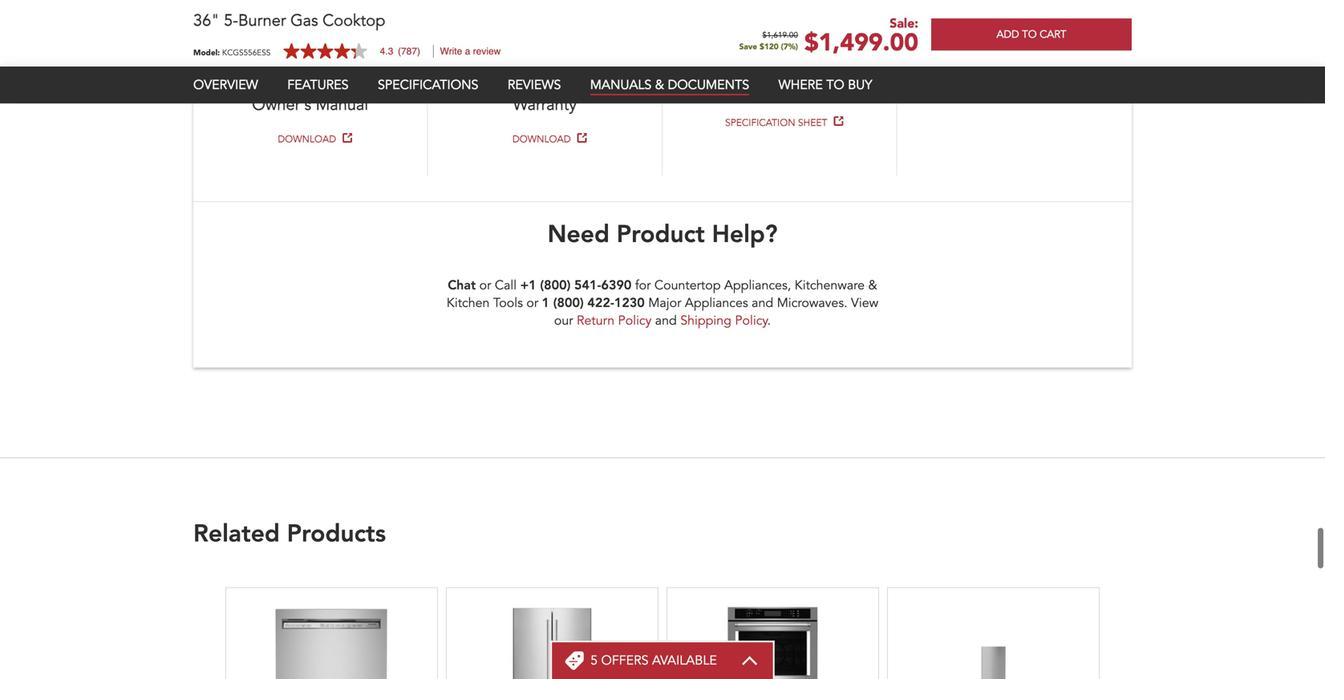 Task type: vqa. For each thing, say whether or not it's contained in the screenshot.
INSTRUCTIONS
yes



Task type: describe. For each thing, give the bounding box(es) containing it.
chat
[[448, 280, 476, 293]]

product
[[617, 224, 705, 248]]

features
[[287, 76, 349, 94]]

installation
[[708, 92, 774, 106]]

1 horizontal spatial cooktop
[[741, 68, 789, 82]]

1 vertical spatial (800)
[[554, 298, 584, 310]]

$1,499.00
[[805, 26, 919, 59]]

reviews
[[508, 76, 561, 94]]

reviews link
[[508, 76, 561, 94]]

related
[[193, 524, 280, 548]]

sheet
[[798, 116, 828, 129]]

architectural cad
[[727, 44, 826, 58]]

overview link
[[193, 76, 258, 94]]

manuals & documents
[[590, 76, 750, 94]]

chat or call +1 (800) 541-6390
[[448, 277, 632, 294]]

documents
[[668, 76, 750, 94]]

kitchenware
[[795, 277, 865, 294]]

call
[[495, 277, 517, 294]]

kitchen
[[447, 294, 490, 312]]

add to cart
[[997, 27, 1067, 42]]

1 (800) 422-1230
[[542, 298, 645, 310]]

appliances
[[685, 294, 748, 312]]

$120
[[760, 41, 779, 52]]

write
[[440, 46, 462, 57]]

 image for warranty
[[503, 0, 587, 76]]

save
[[740, 41, 758, 52]]

where to buy link
[[779, 76, 873, 94]]

shipping policy link
[[681, 312, 768, 330]]

review
[[473, 46, 501, 57]]

countertop
[[655, 277, 721, 294]]

where to buy
[[779, 76, 873, 94]]

related products
[[193, 524, 386, 548]]

and for shipping
[[655, 312, 677, 330]]

0 vertical spatial cooktop
[[323, 10, 385, 32]]

20 cu. ft. 36-inch width counter-depth french door refrigerator with interior dispense image
[[509, 605, 596, 680]]

manuals & documents link
[[590, 76, 750, 95]]

cad
[[806, 44, 826, 58]]

overview
[[193, 76, 258, 94]]

promo tag image
[[565, 652, 584, 671]]

download link for owner's manual
[[278, 133, 336, 146]]

oven and cooktop combinations link
[[687, 68, 866, 82]]

& inside "for countertop appliances, kitchenware & kitchen tools or"
[[869, 277, 878, 294]]

36" 5-burner gas cooktop
[[193, 10, 385, 32]]

36"
[[193, 10, 220, 32]]

combinations
[[792, 68, 866, 82]]

5 offers available
[[591, 652, 717, 670]]

oven and cooktop combinations
[[687, 68, 866, 82]]

sale: $1,499.00
[[805, 15, 919, 59]]

5-
[[224, 10, 238, 32]]

+1
[[520, 280, 537, 293]]

1
[[542, 298, 550, 310]]

add
[[997, 27, 1020, 42]]

products
[[287, 524, 386, 548]]

4.3
[[380, 46, 394, 57]]

guide
[[791, 21, 820, 34]]

buy
[[848, 76, 873, 94]]

manual
[[316, 94, 368, 116]]

owner's
[[252, 94, 311, 116]]

where
[[779, 76, 823, 94]]

view
[[851, 294, 879, 312]]

$1,619.00
[[763, 32, 798, 40]]

or inside "for countertop appliances, kitchenware & kitchen tools or"
[[527, 294, 539, 312]]

help?
[[712, 224, 778, 248]]

appliances,
[[725, 277, 791, 294]]

specifications link
[[378, 76, 479, 94]]

features link
[[287, 76, 349, 94]]

architectural
[[727, 44, 803, 58]]

dimension
[[733, 21, 788, 34]]

dimension guide
[[733, 21, 820, 34]]

return policy link
[[577, 312, 652, 330]]

422-
[[588, 298, 615, 310]]

return policy and shipping policy .
[[577, 312, 771, 330]]

for
[[635, 277, 651, 294]]



Task type: locate. For each thing, give the bounding box(es) containing it.
policy down "1230" on the top left of the page
[[618, 312, 652, 330]]

add to cart button
[[932, 18, 1132, 51]]

to
[[827, 76, 845, 94]]

0 vertical spatial &
[[655, 76, 664, 94]]

1 horizontal spatial and
[[717, 68, 738, 82]]

cooktop down architectural
[[741, 68, 789, 82]]

available
[[652, 652, 717, 670]]

download link down warranty at the left top of the page
[[513, 133, 571, 146]]

dimension guide link
[[733, 21, 820, 34]]

.
[[768, 312, 771, 330]]

cooktop
[[323, 10, 385, 32], [741, 68, 789, 82]]

0 vertical spatial (800)
[[540, 280, 571, 293]]

major appliances and microwaves. view our
[[554, 294, 879, 330]]

specification sheet
[[726, 116, 828, 129]]

and right appliances
[[752, 294, 774, 312]]

& right kitchenware
[[869, 277, 878, 294]]

0 horizontal spatial download link
[[278, 133, 336, 146]]

download for warranty
[[513, 133, 571, 146]]

manuals
[[590, 76, 652, 94]]

1 horizontal spatial &
[[869, 277, 878, 294]]

tools
[[493, 294, 523, 312]]

offers
[[601, 652, 649, 670]]

microwaves.
[[777, 294, 848, 312]]

2 policy from the left
[[735, 312, 768, 330]]

or
[[480, 277, 491, 294], [527, 294, 539, 312]]

(800) up our
[[554, 298, 584, 310]]

shipping
[[681, 312, 732, 330]]

2 download link from the left
[[513, 133, 571, 146]]

0 horizontal spatial or
[[480, 277, 491, 294]]

36 image
[[930, 644, 1058, 680]]

1 vertical spatial &
[[869, 277, 878, 294]]

major
[[649, 294, 682, 312]]

model:
[[193, 47, 220, 58]]

1230
[[615, 298, 645, 310]]

&
[[655, 76, 664, 94], [869, 277, 878, 294]]

 image for owner's manual
[[269, 0, 352, 76]]

1 horizontal spatial download
[[513, 133, 571, 146]]

specification sheet link
[[726, 116, 828, 129]]

and for microwaves.
[[752, 294, 774, 312]]

chevron icon image
[[741, 656, 759, 666]]

download down warranty at the left top of the page
[[513, 133, 571, 146]]

heading
[[591, 652, 717, 670]]

0 horizontal spatial &
[[655, 76, 664, 94]]

warranty
[[513, 94, 577, 116]]

1  image from the left
[[269, 0, 352, 76]]

instructions
[[776, 92, 845, 106]]

gas
[[291, 10, 318, 32]]

2 download from the left
[[513, 133, 571, 146]]

installation instructions
[[708, 92, 845, 106]]

1 horizontal spatial  image
[[503, 0, 587, 76]]

 image
[[269, 0, 352, 76], [503, 0, 587, 76]]

and
[[717, 68, 738, 82], [752, 294, 774, 312], [655, 312, 677, 330]]

cart
[[1040, 27, 1067, 42]]

our
[[554, 312, 573, 330]]

or left call
[[480, 277, 491, 294]]

heading containing 5
[[591, 652, 717, 670]]

$1,619.00 save $120 (7%)
[[740, 32, 798, 52]]

kcgs556ess
[[222, 47, 271, 58]]

(787)
[[398, 46, 421, 57]]

0 horizontal spatial download
[[278, 133, 336, 146]]

owner's manual
[[252, 94, 368, 116]]

(800) up 1 at the left of the page
[[540, 280, 571, 293]]

need
[[548, 224, 610, 248]]

and inside major appliances and microwaves. view our
[[752, 294, 774, 312]]

30 image
[[725, 605, 821, 680]]

2  image from the left
[[503, 0, 587, 76]]

541-
[[575, 280, 601, 293]]

policy down appliances,
[[735, 312, 768, 330]]

download link
[[278, 133, 336, 146], [513, 133, 571, 146]]

for countertop appliances, kitchenware & kitchen tools or
[[447, 277, 878, 312]]

1 horizontal spatial or
[[527, 294, 539, 312]]

write a review
[[440, 46, 501, 57]]

0 horizontal spatial and
[[655, 312, 677, 330]]

(7%)
[[781, 41, 798, 52]]

1 download link from the left
[[278, 133, 336, 146]]

specification
[[726, 116, 796, 129]]

download for owner's manual
[[278, 133, 336, 146]]

download link down "owner's manual"
[[278, 133, 336, 146]]

architectural cad link
[[727, 44, 826, 58]]

a
[[465, 46, 471, 57]]

0 horizontal spatial  image
[[269, 0, 352, 76]]

5
[[591, 652, 598, 670]]

download link for warranty
[[513, 133, 571, 146]]

download down "owner's manual"
[[278, 133, 336, 146]]

return
[[577, 312, 615, 330]]

1 horizontal spatial policy
[[735, 312, 768, 330]]

sale:
[[890, 15, 919, 33]]

model: kcgs556ess
[[193, 47, 271, 58]]

& right manuals
[[655, 76, 664, 94]]

or left 1 at the left of the page
[[527, 294, 539, 312]]

specifications
[[378, 76, 479, 94]]

& inside 'link'
[[655, 76, 664, 94]]

1 vertical spatial cooktop
[[741, 68, 789, 82]]

0 horizontal spatial policy
[[618, 312, 652, 330]]

1 horizontal spatial download link
[[513, 133, 571, 146]]

1 policy from the left
[[618, 312, 652, 330]]

2 horizontal spatial and
[[752, 294, 774, 312]]

and left shipping
[[655, 312, 677, 330]]

(800) inside chat or call +1 (800) 541-6390
[[540, 280, 571, 293]]

oven
[[687, 68, 714, 82]]

and right oven
[[717, 68, 738, 82]]

policy
[[618, 312, 652, 330], [735, 312, 768, 330]]

0 horizontal spatial cooktop
[[323, 10, 385, 32]]

1 download from the left
[[278, 133, 336, 146]]

cooktop up 4.3
[[323, 10, 385, 32]]

to
[[1023, 27, 1037, 42]]

installation instructions link
[[708, 92, 845, 106]]

6390
[[601, 280, 632, 293]]

4.3 (787)
[[380, 46, 421, 57]]

39 dba dishwasher in printshield™ finish with third level utensil rack image
[[271, 605, 392, 680]]

burner
[[238, 10, 286, 32]]

write a review button
[[440, 46, 501, 57]]



